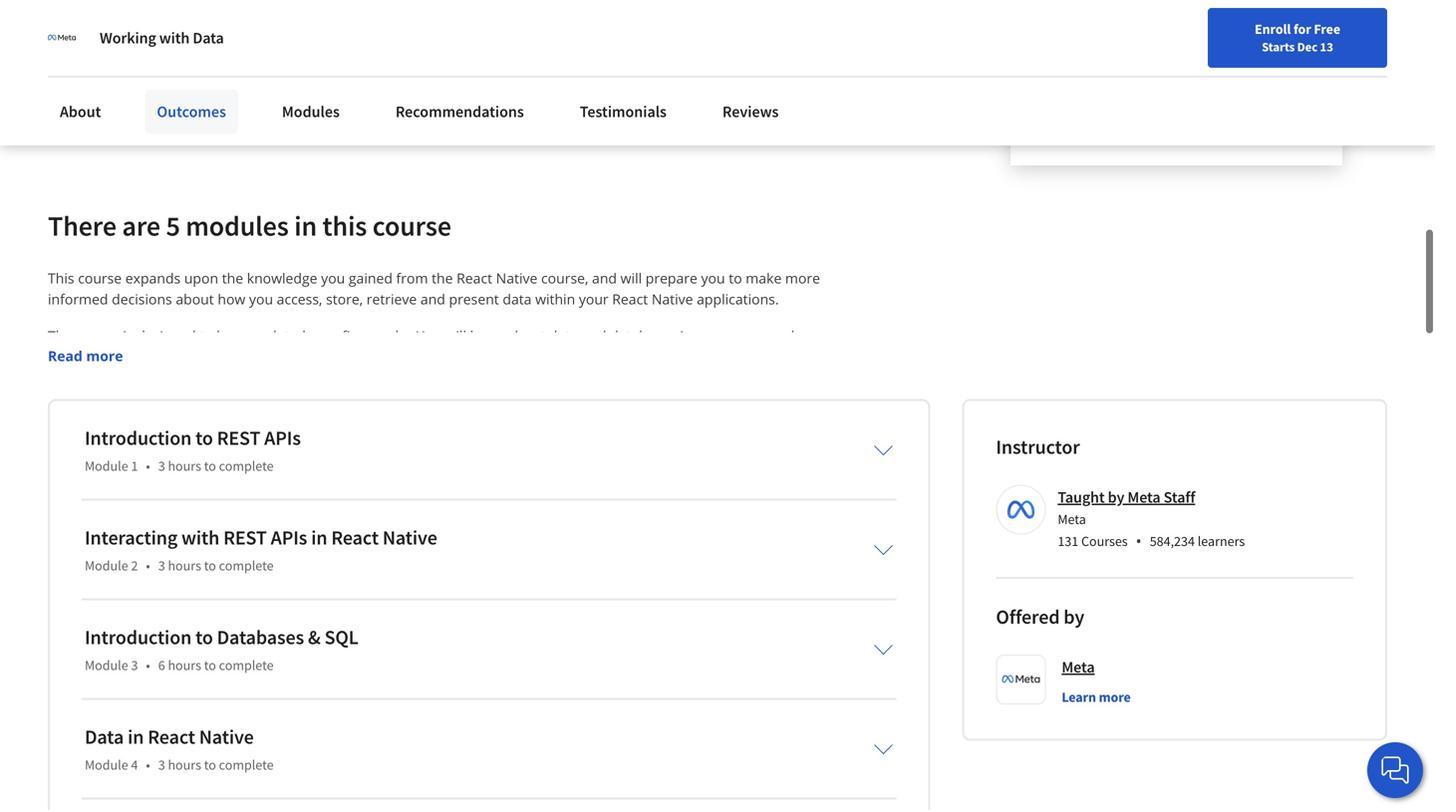 Task type: describe. For each thing, give the bounding box(es) containing it.
3 inside "interacting with rest apis in react native module 2 • 3 hours to complete"
[[158, 557, 165, 575]]

enroll for free starts dec 13
[[1255, 20, 1341, 55]]

by for taught
[[1108, 488, 1125, 508]]

apis for to
[[264, 426, 301, 451]]

offered
[[996, 605, 1060, 630]]

share
[[82, 84, 120, 104]]

• inside taught by meta staff meta 131 courses • 584,234 learners
[[1136, 531, 1142, 552]]

media
[[198, 84, 240, 104]]

0 vertical spatial meta
[[1128, 488, 1161, 508]]

able
[[285, 389, 313, 408]]

native inside the course is designed to be completed over five weeks. you will learn about data and databases in a more general sense, and then proceed to become familiar with tools and practices for working with data specifically in react native. by the end of this course you will be able to: • explain what rest apis are and identify best practices for working with them • make network calls to retrieve online content and handle responses from the server • create databases and tables and use sql to store data in them in a structured, relational way • read and write data for a mobile application using asyncstorage • read and write data for a mobile application using sqlite to complete this course, you will need react native experience.  additionally, it always helps to have a can-do attitude!
[[339, 557, 380, 576]]

course up gained
[[373, 209, 451, 243]]

introduction to rest apis module 1 • 3 hours to complete
[[85, 426, 301, 475]]

offered by
[[996, 605, 1085, 630]]

1 vertical spatial working
[[452, 431, 504, 450]]

network
[[116, 452, 170, 471]]

will inside this course expands upon the knowledge you gained from the react native course, and will prepare you to make more informed decisions about how you access, store, retrieve and present data within your react native applications.
[[621, 269, 642, 288]]

five
[[342, 327, 365, 346]]

native inside data in react native module 4 • 3 hours to complete
[[199, 725, 254, 750]]

1 vertical spatial your
[[288, 84, 318, 104]]

always
[[562, 557, 606, 576]]

learn
[[1062, 689, 1096, 706]]

linkedin
[[260, 61, 318, 80]]

access,
[[277, 290, 322, 309]]

1 vertical spatial read
[[77, 494, 110, 513]]

2 application from the top
[[293, 515, 365, 534]]

databases
[[217, 625, 304, 650]]

how
[[218, 290, 246, 309]]

read inside read more button
[[48, 347, 83, 366]]

it inside the course is designed to be completed over five weeks. you will learn about data and databases in a more general sense, and then proceed to become familiar with tools and practices for working with data specifically in react native. by the end of this course you will be able to: • explain what rest apis are and identify best practices for working with them • make network calls to retrieve online content and handle responses from the server • create databases and tables and use sql to store data in them in a structured, relational way • read and write data for a mobile application using asyncstorage • read and write data for a mobile application using sqlite to complete this course, you will need react native experience.  additionally, it always helps to have a can-do attitude!
[[550, 557, 559, 576]]

add this credential to your linkedin profile, resume, or cv share it on social media and in your performance review
[[82, 61, 463, 104]]

this down interacting
[[132, 557, 156, 576]]

in right "specifically"
[[666, 348, 678, 367]]

proceed
[[110, 348, 163, 367]]

experience.
[[384, 557, 459, 576]]

best
[[336, 431, 364, 450]]

upon
[[184, 269, 218, 288]]

you left need
[[210, 557, 234, 576]]

course, inside the course is designed to be completed over five weeks. you will learn about data and databases in a more general sense, and then proceed to become familiar with tools and practices for working with data specifically in react native. by the end of this course you will be able to: • explain what rest apis are and identify best practices for working with them • make network calls to retrieve online content and handle responses from the server • create databases and tables and use sql to store data in them in a structured, relational way • read and write data for a mobile application using asyncstorage • read and write data for a mobile application using sqlite to complete this course, you will need react native experience.  additionally, it always helps to have a can-do attitude!
[[159, 557, 207, 576]]

1 application from the top
[[293, 494, 365, 513]]

modules
[[186, 209, 289, 243]]

structured,
[[517, 473, 588, 492]]

course down become
[[165, 389, 209, 408]]

profile,
[[321, 61, 369, 80]]

taught by meta staff meta 131 courses • 584,234 learners
[[1058, 488, 1245, 552]]

react inside data in react native module 4 • 3 hours to complete
[[148, 725, 195, 750]]

complete inside introduction to databases & sql module 3 • 6 hours to complete
[[219, 657, 274, 675]]

module inside "interacting with rest apis in react native module 2 • 3 hours to complete"
[[85, 557, 128, 575]]

about link
[[48, 90, 113, 134]]

of
[[121, 389, 134, 408]]

or
[[429, 61, 443, 80]]

react left "native."
[[682, 348, 718, 367]]

certificate
[[243, 7, 362, 42]]

and up "specifically"
[[582, 327, 607, 346]]

familiar
[[240, 348, 289, 367]]

the up structured,
[[556, 452, 578, 471]]

data down calls
[[178, 494, 207, 513]]

and up you
[[421, 290, 445, 309]]

applications.
[[697, 290, 779, 309]]

0 horizontal spatial are
[[122, 209, 160, 243]]

1 vertical spatial meta
[[1058, 511, 1086, 529]]

this
[[48, 269, 74, 288]]

3 inside "introduction to rest apis module 1 • 3 hours to complete"
[[158, 457, 165, 475]]

end
[[92, 389, 117, 408]]

make
[[746, 269, 782, 288]]

read more
[[48, 347, 123, 366]]

• inside "interacting with rest apis in react native module 2 • 3 hours to complete"
[[146, 557, 150, 575]]

there
[[48, 209, 117, 243]]

• inside introduction to databases & sql module 3 • 6 hours to complete
[[146, 657, 150, 675]]

will down familiar
[[240, 389, 262, 408]]

responses
[[450, 452, 517, 471]]

and inside the add this credential to your linkedin profile, resume, or cv share it on social media and in your performance review
[[243, 84, 269, 104]]

starts
[[1262, 39, 1295, 55]]

1 mobile from the top
[[245, 494, 290, 513]]

3 inside data in react native module 4 • 3 hours to complete
[[158, 756, 165, 774]]

can-
[[711, 557, 739, 576]]

interacting with rest apis in react native module 2 • 3 hours to complete
[[85, 526, 437, 575]]

asyncstorage
[[407, 494, 495, 513]]

hours inside "interacting with rest apis in react native module 2 • 3 hours to complete"
[[168, 557, 201, 575]]

over
[[310, 327, 338, 346]]

earn a career certificate
[[82, 7, 362, 42]]

to:
[[317, 389, 334, 408]]

you
[[417, 327, 441, 346]]

more inside this course expands upon the knowledge you gained from the react native course, and will prepare you to make more informed decisions about how you access, store, retrieve and present data within your react native applications.
[[785, 269, 820, 288]]

there are 5 modules in this course
[[48, 209, 451, 243]]

social
[[157, 84, 195, 104]]

recommendations link
[[384, 90, 536, 134]]

enroll
[[1255, 20, 1291, 38]]

4
[[131, 756, 138, 774]]

read more button
[[48, 346, 123, 367]]

react right need
[[299, 557, 335, 576]]

about
[[60, 102, 101, 122]]

2 vertical spatial meta
[[1062, 658, 1095, 678]]

online
[[276, 452, 316, 471]]

with inside "interacting with rest apis in react native module 2 • 3 hours to complete"
[[181, 526, 220, 550]]

become
[[184, 348, 236, 367]]

this right of
[[138, 389, 162, 408]]

to inside data in react native module 4 • 3 hours to complete
[[204, 756, 216, 774]]

attitude!
[[760, 557, 814, 576]]

and down the
[[48, 348, 73, 367]]

in up asyncstorage
[[436, 473, 448, 492]]

data down handle
[[404, 473, 433, 492]]

working
[[100, 28, 156, 48]]

• inside data in react native module 4 • 3 hours to complete
[[146, 756, 150, 774]]

3 inside introduction to databases & sql module 3 • 6 hours to complete
[[131, 657, 138, 675]]

identify
[[283, 431, 332, 450]]

1 vertical spatial them
[[452, 473, 486, 492]]

1 write from the top
[[142, 494, 175, 513]]

131
[[1058, 533, 1079, 550]]

informed
[[48, 290, 108, 309]]

add
[[82, 61, 108, 80]]

performance
[[322, 84, 407, 104]]

on
[[136, 84, 153, 104]]

react down prepare
[[612, 290, 648, 309]]

you up store,
[[321, 269, 345, 288]]

course inside this course expands upon the knowledge you gained from the react native course, and will prepare you to make more informed decisions about how you access, store, retrieve and present data within your react native applications.
[[78, 269, 122, 288]]

native.
[[722, 348, 767, 367]]

in inside the add this credential to your linkedin profile, resume, or cv share it on social media and in your performance review
[[272, 84, 285, 104]]

0 vertical spatial working
[[473, 348, 525, 367]]

sqlite
[[407, 515, 449, 534]]

with down within
[[529, 348, 557, 367]]

and up 2
[[113, 515, 138, 534]]

earn
[[82, 7, 137, 42]]

and down weeks.
[[360, 348, 385, 367]]

rest for to
[[217, 426, 260, 451]]

in up knowledge
[[294, 209, 317, 243]]

use
[[293, 473, 316, 492]]

with down the over
[[293, 348, 321, 367]]

make
[[77, 452, 112, 471]]

from inside this course expands upon the knowledge you gained from the react native course, and will prepare you to make more informed decisions about how you access, store, retrieve and present data within your react native applications.
[[396, 269, 428, 288]]

learn more
[[1062, 689, 1131, 706]]

store,
[[326, 290, 363, 309]]

retrieve inside this course expands upon the knowledge you gained from the react native course, and will prepare you to make more informed decisions about how you access, store, retrieve and present data within your react native applications.
[[367, 290, 417, 309]]

are inside the course is designed to be completed over five weeks. you will learn about data and databases in a more general sense, and then proceed to become familiar with tools and practices for working with data specifically in react native. by the end of this course you will be able to: • explain what rest apis are and identify best practices for working with them • make network calls to retrieve online content and handle responses from the server • create databases and tables and use sql to store data in them in a structured, relational way • read and write data for a mobile application using asyncstorage • read and write data for a mobile application using sqlite to complete this course, you will need react native experience.  additionally, it always helps to have a can-do attitude!
[[230, 431, 251, 450]]

additionally,
[[466, 557, 547, 576]]

present
[[449, 290, 499, 309]]

with up "responses" at left
[[507, 431, 535, 450]]

0 vertical spatial your
[[227, 61, 257, 80]]

13
[[1320, 39, 1334, 55]]

6
[[158, 657, 165, 675]]

weeks.
[[369, 327, 413, 346]]

data inside data in react native module 4 • 3 hours to complete
[[85, 725, 124, 750]]

introduction for introduction to databases & sql
[[85, 625, 192, 650]]

introduction for introduction to rest apis
[[85, 426, 192, 451]]

in down prepare
[[680, 327, 692, 346]]

to inside the add this credential to your linkedin profile, resume, or cv share it on social media and in your performance review
[[210, 61, 224, 80]]

recommendations
[[396, 102, 524, 122]]

and left 'use'
[[265, 473, 290, 492]]

data inside this course expands upon the knowledge you gained from the react native course, and will prepare you to make more informed decisions about how you access, store, retrieve and present data within your react native applications.
[[503, 290, 532, 309]]

apis for with
[[271, 526, 307, 550]]

1 horizontal spatial be
[[265, 389, 282, 408]]

about inside this course expands upon the knowledge you gained from the react native course, and will prepare you to make more informed decisions about how you access, store, retrieve and present data within your react native applications.
[[176, 290, 214, 309]]

2 using from the top
[[369, 515, 404, 534]]

native up within
[[496, 269, 538, 288]]



Task type: vqa. For each thing, say whether or not it's contained in the screenshot.
search box
no



Task type: locate. For each thing, give the bounding box(es) containing it.
1 vertical spatial databases
[[123, 473, 190, 492]]

0 horizontal spatial course,
[[159, 557, 207, 576]]

hours inside introduction to databases & sql module 3 • 6 hours to complete
[[168, 657, 201, 675]]

by inside taught by meta staff meta 131 courses • 584,234 learners
[[1108, 488, 1125, 508]]

knowledge
[[247, 269, 318, 288]]

apis
[[264, 426, 301, 451], [199, 431, 226, 450], [271, 526, 307, 550]]

in
[[272, 84, 285, 104], [294, 209, 317, 243], [680, 327, 692, 346], [666, 348, 678, 367], [436, 473, 448, 492], [490, 473, 502, 492], [311, 526, 327, 550], [128, 725, 144, 750]]

0 vertical spatial practices
[[389, 348, 447, 367]]

outcomes
[[157, 102, 226, 122]]

native left experience.
[[339, 557, 380, 576]]

for inside enroll for free starts dec 13
[[1294, 20, 1312, 38]]

meta up 'learn'
[[1062, 658, 1095, 678]]

2 module from the top
[[85, 557, 128, 575]]

1 hours from the top
[[168, 457, 201, 475]]

1 horizontal spatial retrieve
[[367, 290, 417, 309]]

meta up 131
[[1058, 511, 1086, 529]]

1 vertical spatial about
[[507, 327, 545, 346]]

from right gained
[[396, 269, 428, 288]]

more inside the course is designed to be completed over five weeks. you will learn about data and databases in a more general sense, and then proceed to become familiar with tools and practices for working with data specifically in react native. by the end of this course you will be able to: • explain what rest apis are and identify best practices for working with them • make network calls to retrieve online content and handle responses from the server • create databases and tables and use sql to store data in them in a structured, relational way • read and write data for a mobile application using asyncstorage • read and write data for a mobile application using sqlite to complete this course, you will need react native experience.  additionally, it always helps to have a can-do attitude!
[[707, 327, 742, 346]]

with right interacting
[[181, 526, 220, 550]]

2 mobile from the top
[[245, 515, 290, 534]]

this course expands upon the knowledge you gained from the react native course, and will prepare you to make more informed decisions about how you access, store, retrieve and present data within your react native applications.
[[48, 269, 824, 309]]

by for offered
[[1064, 605, 1085, 630]]

learners
[[1198, 533, 1245, 550]]

0 horizontal spatial it
[[123, 84, 133, 104]]

taught by meta staff image
[[999, 488, 1043, 532]]

rest up calls
[[163, 431, 195, 450]]

your down linkedin
[[288, 84, 318, 104]]

1 vertical spatial sql
[[325, 625, 359, 650]]

react down store
[[331, 526, 379, 550]]

1 horizontal spatial about
[[507, 327, 545, 346]]

• inside "introduction to rest apis module 1 • 3 hours to complete"
[[146, 457, 150, 475]]

courses
[[1082, 533, 1128, 550]]

retrieve inside the course is designed to be completed over five weeks. you will learn about data and databases in a more general sense, and then proceed to become familiar with tools and practices for working with data specifically in react native. by the end of this course you will be able to: • explain what rest apis are and identify best practices for working with them • make network calls to retrieve online content and handle responses from the server • create databases and tables and use sql to store data in them in a structured, relational way • read and write data for a mobile application using asyncstorage • read and write data for a mobile application using sqlite to complete this course, you will need react native experience.  additionally, it always helps to have a can-do attitude!
[[222, 452, 272, 471]]

1 vertical spatial data
[[85, 725, 124, 750]]

module left '4'
[[85, 756, 128, 774]]

this
[[111, 61, 136, 80], [323, 209, 367, 243], [138, 389, 162, 408], [132, 557, 156, 576]]

is
[[123, 327, 133, 346]]

2
[[131, 557, 138, 575]]

databases up "specifically"
[[610, 327, 677, 346]]

coursera career certificate image
[[1011, 0, 1343, 165]]

way
[[657, 473, 683, 492]]

have
[[665, 557, 696, 576]]

0 vertical spatial are
[[122, 209, 160, 243]]

rest for with
[[223, 526, 267, 550]]

hours inside data in react native module 4 • 3 hours to complete
[[168, 756, 201, 774]]

with
[[159, 28, 190, 48], [293, 348, 321, 367], [529, 348, 557, 367], [507, 431, 535, 450], [181, 526, 220, 550]]

about inside the course is designed to be completed over five weeks. you will learn about data and databases in a more general sense, and then proceed to become familiar with tools and practices for working with data specifically in react native. by the end of this course you will be able to: • explain what rest apis are and identify best practices for working with them • make network calls to retrieve online content and handle responses from the server • create databases and tables and use sql to store data in them in a structured, relational way • read and write data for a mobile application using asyncstorage • read and write data for a mobile application using sqlite to complete this course, you will need react native experience.  additionally, it always helps to have a can-do attitude!
[[507, 327, 545, 346]]

your inside this course expands upon the knowledge you gained from the react native course, and will prepare you to make more informed decisions about how you access, store, retrieve and present data within your react native applications.
[[579, 290, 609, 309]]

1 vertical spatial practices
[[367, 431, 426, 450]]

taught
[[1058, 488, 1105, 508]]

helps
[[610, 557, 645, 576]]

reviews
[[723, 102, 779, 122]]

0 horizontal spatial be
[[217, 327, 233, 346]]

mobile
[[245, 494, 290, 513], [245, 515, 290, 534]]

the course is designed to be completed over five weeks. you will learn about data and databases in a more general sense, and then proceed to become familiar with tools and practices for working with data specifically in react native. by the end of this course you will be able to: • explain what rest apis are and identify best practices for working with them • make network calls to retrieve online content and handle responses from the server • create databases and tables and use sql to store data in them in a structured, relational way • read and write data for a mobile application using asyncstorage • read and write data for a mobile application using sqlite to complete this course, you will need react native experience.  additionally, it always helps to have a can-do attitude!
[[48, 327, 843, 576]]

rest up the tables
[[217, 426, 260, 451]]

menu item
[[1054, 20, 1183, 85]]

2 vertical spatial your
[[579, 290, 609, 309]]

it left always
[[550, 557, 559, 576]]

by
[[48, 389, 64, 408]]

react down 6
[[148, 725, 195, 750]]

0 vertical spatial it
[[123, 84, 133, 104]]

practices up handle
[[367, 431, 426, 450]]

0 vertical spatial about
[[176, 290, 214, 309]]

module down explain on the left of page
[[85, 457, 128, 475]]

course,
[[541, 269, 589, 288], [159, 557, 207, 576]]

1 horizontal spatial them
[[539, 431, 573, 450]]

1 horizontal spatial are
[[230, 431, 251, 450]]

•
[[48, 431, 53, 450], [48, 452, 53, 471], [146, 457, 150, 475], [48, 473, 53, 492], [48, 494, 53, 513], [48, 515, 53, 534], [1136, 531, 1142, 552], [146, 557, 150, 575], [146, 657, 150, 675], [146, 756, 150, 774]]

and
[[243, 84, 269, 104], [592, 269, 617, 288], [421, 290, 445, 309], [582, 327, 607, 346], [48, 348, 73, 367], [360, 348, 385, 367], [255, 431, 280, 450], [374, 452, 398, 471], [193, 473, 218, 492], [265, 473, 290, 492], [113, 494, 138, 513], [113, 515, 138, 534]]

and up online
[[255, 431, 280, 450]]

3 hours from the top
[[168, 657, 201, 675]]

584,234
[[1150, 533, 1195, 550]]

react
[[457, 269, 492, 288], [612, 290, 648, 309], [682, 348, 718, 367], [331, 526, 379, 550], [299, 557, 335, 576], [148, 725, 195, 750]]

what
[[127, 431, 160, 450]]

2 write from the top
[[142, 515, 175, 534]]

1 vertical spatial introduction
[[85, 625, 192, 650]]

2 vertical spatial read
[[77, 515, 110, 534]]

course, up within
[[541, 269, 589, 288]]

1 vertical spatial course,
[[159, 557, 207, 576]]

you right how
[[249, 290, 273, 309]]

1 vertical spatial from
[[521, 452, 553, 471]]

retrieve down gained
[[367, 290, 417, 309]]

apis inside the course is designed to be completed over five weeks. you will learn about data and databases in a more general sense, and then proceed to become familiar with tools and practices for working with data specifically in react native. by the end of this course you will be able to: • explain what rest apis are and identify best practices for working with them • make network calls to retrieve online content and handle responses from the server • create databases and tables and use sql to store data in them in a structured, relational way • read and write data for a mobile application using asyncstorage • read and write data for a mobile application using sqlite to complete this course, you will need react native experience.  additionally, it always helps to have a can-do attitude!
[[199, 431, 226, 450]]

sql inside introduction to databases & sql module 3 • 6 hours to complete
[[325, 625, 359, 650]]

rest inside "interacting with rest apis in react native module 2 • 3 hours to complete"
[[223, 526, 267, 550]]

1
[[131, 457, 138, 475]]

and left prepare
[[592, 269, 617, 288]]

0 horizontal spatial from
[[396, 269, 428, 288]]

0 vertical spatial data
[[193, 28, 224, 48]]

read
[[48, 347, 83, 366], [77, 494, 110, 513], [77, 515, 110, 534]]

1 vertical spatial mobile
[[245, 515, 290, 534]]

then
[[76, 348, 106, 367]]

introduction
[[85, 426, 192, 451], [85, 625, 192, 650]]

completed
[[237, 327, 306, 346]]

data down within
[[549, 327, 578, 346]]

are left 5
[[122, 209, 160, 243]]

decisions
[[112, 290, 172, 309]]

0 vertical spatial databases
[[610, 327, 677, 346]]

0 vertical spatial sql
[[320, 473, 346, 492]]

module inside "introduction to rest apis module 1 • 3 hours to complete"
[[85, 457, 128, 475]]

your up media
[[227, 61, 257, 80]]

will right you
[[445, 327, 467, 346]]

in up '4'
[[128, 725, 144, 750]]

learn
[[470, 327, 504, 346]]

in inside "interacting with rest apis in react native module 2 • 3 hours to complete"
[[311, 526, 327, 550]]

1 horizontal spatial it
[[550, 557, 559, 576]]

write down "network" on the left of the page
[[142, 515, 175, 534]]

1 horizontal spatial your
[[288, 84, 318, 104]]

0 vertical spatial course,
[[541, 269, 589, 288]]

apis inside "introduction to rest apis module 1 • 3 hours to complete"
[[264, 426, 301, 451]]

databases
[[610, 327, 677, 346], [123, 473, 190, 492]]

by right offered
[[1064, 605, 1085, 630]]

1 module from the top
[[85, 457, 128, 475]]

from up structured,
[[521, 452, 553, 471]]

it inside the add this credential to your linkedin profile, resume, or cv share it on social media and in your performance review
[[123, 84, 133, 104]]

the right by
[[68, 389, 89, 408]]

0 vertical spatial introduction
[[85, 426, 192, 451]]

are
[[122, 209, 160, 243], [230, 431, 251, 450]]

1 horizontal spatial course,
[[541, 269, 589, 288]]

1 vertical spatial it
[[550, 557, 559, 576]]

credential
[[139, 61, 207, 80]]

2 horizontal spatial your
[[579, 290, 609, 309]]

interacting
[[85, 526, 178, 550]]

3 right 2
[[158, 557, 165, 575]]

1 vertical spatial write
[[142, 515, 175, 534]]

write up interacting
[[142, 494, 175, 513]]

them down "responses" at left
[[452, 473, 486, 492]]

meta image
[[48, 24, 76, 52]]

course, right 2
[[159, 557, 207, 576]]

you
[[321, 269, 345, 288], [701, 269, 725, 288], [249, 290, 273, 309], [213, 389, 237, 408], [210, 557, 234, 576]]

1 horizontal spatial from
[[521, 452, 553, 471]]

native
[[496, 269, 538, 288], [652, 290, 693, 309], [383, 526, 437, 550], [339, 557, 380, 576], [199, 725, 254, 750]]

module
[[85, 457, 128, 475], [85, 557, 128, 575], [85, 657, 128, 675], [85, 756, 128, 774]]

complete inside "interacting with rest apis in react native module 2 • 3 hours to complete"
[[219, 557, 274, 575]]

rest inside "introduction to rest apis module 1 • 3 hours to complete"
[[217, 426, 260, 451]]

course, inside this course expands upon the knowledge you gained from the react native course, and will prepare you to make more informed decisions about how you access, store, retrieve and present data within your react native applications.
[[541, 269, 589, 288]]

1 vertical spatial application
[[293, 515, 365, 534]]

1 vertical spatial be
[[265, 389, 282, 408]]

your right within
[[579, 290, 609, 309]]

modules link
[[270, 90, 352, 134]]

native down prepare
[[652, 290, 693, 309]]

3 right '4'
[[158, 756, 165, 774]]

hours right '4'
[[168, 756, 201, 774]]

and down calls
[[193, 473, 218, 492]]

from inside the course is designed to be completed over five weeks. you will learn about data and databases in a more general sense, and then proceed to become familiar with tools and practices for working with data specifically in react native. by the end of this course you will be able to: • explain what rest apis are and identify best practices for working with them • make network calls to retrieve online content and handle responses from the server • create databases and tables and use sql to store data in them in a structured, relational way • read and write data for a mobile application using asyncstorage • read and write data for a mobile application using sqlite to complete this course, you will need react native experience.  additionally, it always helps to have a can-do attitude!
[[521, 452, 553, 471]]

0 vertical spatial retrieve
[[367, 290, 417, 309]]

expands
[[125, 269, 181, 288]]

0 vertical spatial from
[[396, 269, 428, 288]]

application
[[293, 494, 365, 513], [293, 515, 365, 534]]

outcomes link
[[145, 90, 238, 134]]

more right 'learn'
[[1099, 689, 1131, 706]]

native up experience.
[[383, 526, 437, 550]]

apis inside "interacting with rest apis in react native module 2 • 3 hours to complete"
[[271, 526, 307, 550]]

be left able
[[265, 389, 282, 408]]

1 vertical spatial are
[[230, 431, 251, 450]]

chat with us image
[[1380, 755, 1412, 787]]

0 horizontal spatial databases
[[123, 473, 190, 492]]

apis up online
[[264, 426, 301, 451]]

them up structured,
[[539, 431, 573, 450]]

0 horizontal spatial data
[[85, 725, 124, 750]]

server
[[581, 452, 622, 471]]

0 horizontal spatial your
[[227, 61, 257, 80]]

1 horizontal spatial by
[[1108, 488, 1125, 508]]

1 using from the top
[[369, 494, 404, 513]]

rest
[[217, 426, 260, 451], [163, 431, 195, 450], [223, 526, 267, 550]]

1 horizontal spatial databases
[[610, 327, 677, 346]]

native inside "interacting with rest apis in react native module 2 • 3 hours to complete"
[[383, 526, 437, 550]]

in inside data in react native module 4 • 3 hours to complete
[[128, 725, 144, 750]]

module left 6
[[85, 657, 128, 675]]

0 vertical spatial them
[[539, 431, 573, 450]]

3 left calls
[[158, 457, 165, 475]]

0 vertical spatial write
[[142, 494, 175, 513]]

to inside this course expands upon the knowledge you gained from the react native course, and will prepare you to make more informed decisions about how you access, store, retrieve and present data within your react native applications.
[[729, 269, 742, 288]]

introduction up "network" on the left of the page
[[85, 426, 192, 451]]

to inside "interacting with rest apis in react native module 2 • 3 hours to complete"
[[204, 557, 216, 575]]

with up credential
[[159, 28, 190, 48]]

1 vertical spatial retrieve
[[222, 452, 272, 471]]

5
[[166, 209, 180, 243]]

module inside data in react native module 4 • 3 hours to complete
[[85, 756, 128, 774]]

rest up need
[[223, 526, 267, 550]]

&
[[308, 625, 321, 650]]

retrieve
[[367, 290, 417, 309], [222, 452, 272, 471]]

introduction up 6
[[85, 625, 192, 650]]

data right interacting
[[178, 515, 207, 534]]

taught by meta staff link
[[1058, 488, 1196, 508]]

react up present
[[457, 269, 492, 288]]

3 module from the top
[[85, 657, 128, 675]]

mobile up need
[[245, 515, 290, 534]]

this up gained
[[323, 209, 367, 243]]

0 vertical spatial using
[[369, 494, 404, 513]]

rest inside the course is designed to be completed over five weeks. you will learn about data and databases in a more general sense, and then proceed to become familiar with tools and practices for working with data specifically in react native. by the end of this course you will be able to: • explain what rest apis are and identify best practices for working with them • make network calls to retrieve online content and handle responses from the server • create databases and tables and use sql to store data in them in a structured, relational way • read and write data for a mobile application using asyncstorage • read and write data for a mobile application using sqlite to complete this course, you will need react native experience.  additionally, it always helps to have a can-do attitude!
[[163, 431, 195, 450]]

and right media
[[243, 84, 269, 104]]

1 vertical spatial using
[[369, 515, 404, 534]]

sql inside the course is designed to be completed over five weeks. you will learn about data and databases in a more general sense, and then proceed to become familiar with tools and practices for working with data specifically in react native. by the end of this course you will be able to: • explain what rest apis are and identify best practices for working with them • make network calls to retrieve online content and handle responses from the server • create databases and tables and use sql to store data in them in a structured, relational way • read and write data for a mobile application using asyncstorage • read and write data for a mobile application using sqlite to complete this course, you will need react native experience.  additionally, it always helps to have a can-do attitude!
[[320, 473, 346, 492]]

react inside "interacting with rest apis in react native module 2 • 3 hours to complete"
[[331, 526, 379, 550]]

write
[[142, 494, 175, 513], [142, 515, 175, 534]]

this inside the add this credential to your linkedin profile, resume, or cv share it on social media and in your performance review
[[111, 61, 136, 80]]

show notifications image
[[1204, 25, 1228, 49]]

it
[[123, 84, 133, 104], [550, 557, 559, 576]]

3 left 6
[[131, 657, 138, 675]]

prepare
[[646, 269, 698, 288]]

complete inside data in react native module 4 • 3 hours to complete
[[219, 756, 274, 774]]

be up become
[[217, 327, 233, 346]]

0 vertical spatial read
[[48, 347, 83, 366]]

calls
[[173, 452, 201, 471]]

retrieve up the tables
[[222, 452, 272, 471]]

will left need
[[238, 557, 259, 576]]

more right make
[[785, 269, 820, 288]]

working up "responses" at left
[[452, 431, 504, 450]]

introduction inside "introduction to rest apis module 1 • 3 hours to complete"
[[85, 426, 192, 451]]

0 horizontal spatial them
[[452, 473, 486, 492]]

the
[[222, 269, 243, 288], [432, 269, 453, 288], [68, 389, 89, 408], [556, 452, 578, 471]]

module left 2
[[85, 557, 128, 575]]

complete inside the course is designed to be completed over five weeks. you will learn about data and databases in a more general sense, and then proceed to become familiar with tools and practices for working with data specifically in react native. by the end of this course you will be able to: • explain what rest apis are and identify best practices for working with them • make network calls to retrieve online content and handle responses from the server • create databases and tables and use sql to store data in them in a structured, relational way • read and write data for a mobile application using asyncstorage • read and write data for a mobile application using sqlite to complete this course, you will need react native experience.  additionally, it always helps to have a can-do attitude!
[[68, 557, 128, 576]]

course up informed
[[78, 269, 122, 288]]

tables
[[222, 473, 261, 492]]

0 vertical spatial be
[[217, 327, 233, 346]]

sql
[[320, 473, 346, 492], [325, 625, 359, 650]]

course up then
[[76, 327, 119, 346]]

and up store
[[374, 452, 398, 471]]

review
[[411, 84, 455, 104]]

1 horizontal spatial data
[[193, 28, 224, 48]]

0 horizontal spatial about
[[176, 290, 214, 309]]

store
[[366, 473, 400, 492]]

hours right 6
[[168, 657, 201, 675]]

mobile down the tables
[[245, 494, 290, 513]]

modules
[[282, 102, 340, 122]]

hours right 2
[[168, 557, 201, 575]]

explain
[[77, 431, 124, 450]]

the
[[48, 327, 72, 346]]

you down become
[[213, 389, 237, 408]]

and down create
[[113, 494, 138, 513]]

in down "responses" at left
[[490, 473, 502, 492]]

0 vertical spatial by
[[1108, 488, 1125, 508]]

0 horizontal spatial retrieve
[[222, 452, 272, 471]]

data left "specifically"
[[560, 348, 589, 367]]

will left prepare
[[621, 269, 642, 288]]

apis up calls
[[199, 431, 226, 450]]

about down the upon
[[176, 290, 214, 309]]

0 vertical spatial mobile
[[245, 494, 290, 513]]

data
[[503, 290, 532, 309], [549, 327, 578, 346], [560, 348, 589, 367], [404, 473, 433, 492], [178, 494, 207, 513], [178, 515, 207, 534]]

reviews link
[[711, 90, 791, 134]]

be
[[217, 327, 233, 346], [265, 389, 282, 408]]

do
[[739, 557, 756, 576]]

to
[[48, 557, 64, 576]]

gained
[[349, 269, 393, 288]]

about right 'learn'
[[507, 327, 545, 346]]

coursera image
[[24, 16, 151, 48]]

more down is
[[86, 347, 123, 366]]

introduction inside introduction to databases & sql module 3 • 6 hours to complete
[[85, 625, 192, 650]]

dec
[[1298, 39, 1318, 55]]

1 introduction from the top
[[85, 426, 192, 451]]

module inside introduction to databases & sql module 3 • 6 hours to complete
[[85, 657, 128, 675]]

2 introduction from the top
[[85, 625, 192, 650]]

working with data
[[100, 28, 224, 48]]

3
[[158, 457, 165, 475], [158, 557, 165, 575], [131, 657, 138, 675], [158, 756, 165, 774]]

from
[[396, 269, 428, 288], [521, 452, 553, 471]]

4 module from the top
[[85, 756, 128, 774]]

handle
[[402, 452, 447, 471]]

the up present
[[432, 269, 453, 288]]

it left on
[[123, 84, 133, 104]]

complete inside "introduction to rest apis module 1 • 3 hours to complete"
[[219, 457, 274, 475]]

sql right &
[[325, 625, 359, 650]]

hours inside "introduction to rest apis module 1 • 3 hours to complete"
[[168, 457, 201, 475]]

0 vertical spatial application
[[293, 494, 365, 513]]

within
[[535, 290, 575, 309]]

0 horizontal spatial by
[[1064, 605, 1085, 630]]

the up how
[[222, 269, 243, 288]]

1 vertical spatial by
[[1064, 605, 1085, 630]]

4 hours from the top
[[168, 756, 201, 774]]

you up 'applications.'
[[701, 269, 725, 288]]

2 hours from the top
[[168, 557, 201, 575]]



